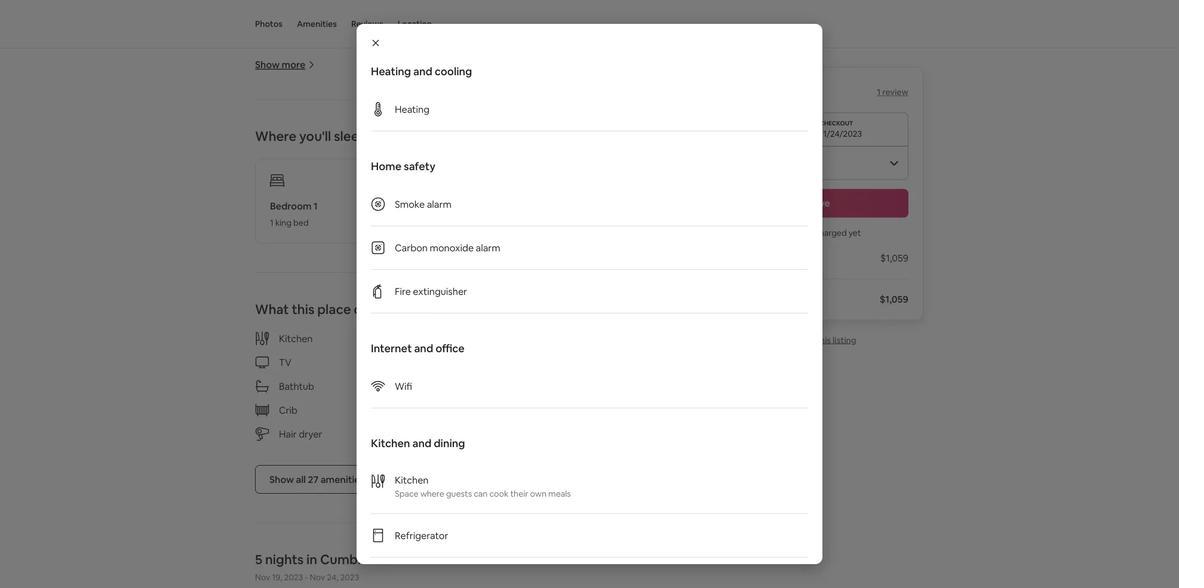 Task type: vqa. For each thing, say whether or not it's contained in the screenshot.
4.89 corresponding to Mazatlán, Mexico 1,381 miles away Nov 7 – 12 $362 night
no



Task type: describe. For each thing, give the bounding box(es) containing it.
dryer
[[299, 428, 323, 441]]

report this listing button
[[769, 335, 857, 346]]

own
[[531, 489, 547, 500]]

charged
[[815, 227, 847, 238]]

smoke alarm
[[395, 198, 452, 210]]

yet
[[849, 227, 862, 238]]

cumbria
[[320, 551, 374, 568]]

reserve button
[[716, 189, 909, 218]]

bedroom for bedroom 2
[[404, 200, 445, 212]]

1 inside bedroom 2 1 king bed
[[404, 218, 407, 228]]

kitchen for kitchen and dining
[[371, 437, 410, 451]]

5
[[255, 551, 263, 568]]

show for show all 27 amenities
[[270, 474, 294, 486]]

king for bedroom 2
[[409, 218, 425, 228]]

reviews
[[351, 19, 384, 29]]

heating and cooling
[[371, 65, 472, 79]]

report
[[788, 335, 815, 346]]

kitchen space where guests can cook their own meals
[[395, 474, 571, 500]]

heating for heating and cooling
[[371, 65, 411, 79]]

where you'll sleep
[[255, 128, 367, 145]]

0 horizontal spatial alarm
[[427, 198, 452, 210]]

and for dining
[[413, 437, 432, 451]]

kitchen and dining
[[371, 437, 465, 451]]

2
[[447, 200, 453, 212]]

11/24/2023
[[820, 128, 863, 139]]

you won't be charged yet
[[764, 227, 862, 238]]

single
[[542, 218, 564, 228]]

refrigerator
[[395, 530, 449, 542]]

kitchen for kitchen space where guests can cook their own meals
[[395, 474, 429, 487]]

show all 27 amenities button
[[255, 466, 379, 494]]

cook
[[490, 489, 509, 500]]

where
[[255, 128, 297, 145]]

report this listing
[[788, 335, 857, 346]]

sleep
[[334, 128, 367, 145]]

wifi
[[395, 380, 413, 393]]

smoke
[[395, 198, 425, 210]]

this for what
[[292, 301, 315, 318]]

you
[[764, 227, 778, 238]]

guests
[[446, 489, 472, 500]]

be
[[803, 227, 813, 238]]

fire
[[395, 285, 411, 298]]

reviews button
[[351, 0, 384, 48]]

review
[[883, 87, 909, 97]]

in
[[307, 551, 318, 568]]

place
[[318, 301, 351, 318]]

won't
[[780, 227, 802, 238]]

amenities
[[297, 19, 337, 29]]

space
[[395, 489, 419, 500]]

carbon
[[395, 242, 428, 254]]

bedroom 2 1 king bed
[[404, 200, 453, 228]]

bed for 1
[[294, 218, 309, 228]]

home safety
[[371, 160, 436, 174]]

monoxide
[[430, 242, 474, 254]]

show for show more
[[255, 59, 280, 71]]

show more
[[255, 59, 306, 71]]



Task type: locate. For each thing, give the bounding box(es) containing it.
bed for 2
[[427, 218, 442, 228]]

2 bed from the left
[[427, 218, 442, 228]]

2 2023 from the left
[[340, 573, 360, 583]]

extinguisher
[[413, 285, 467, 298]]

safety
[[404, 160, 436, 174]]

heating
[[371, 65, 411, 79], [395, 103, 430, 115]]

show left more
[[255, 59, 280, 71]]

and left office on the left bottom of page
[[414, 342, 434, 356]]

24,
[[327, 573, 339, 583]]

0 vertical spatial show
[[255, 59, 280, 71]]

1 bedroom from the left
[[270, 200, 312, 212]]

heating down reviews
[[371, 65, 411, 79]]

2 nov from the left
[[310, 573, 325, 583]]

show
[[255, 59, 280, 71], [270, 474, 294, 486]]

carbon monoxide alarm
[[395, 242, 501, 254]]

1 horizontal spatial 2023
[[340, 573, 360, 583]]

nov left 19,
[[255, 573, 270, 583]]

1 vertical spatial $1,059
[[880, 293, 909, 306]]

0 vertical spatial heating
[[371, 65, 411, 79]]

can
[[474, 489, 488, 500]]

office
[[436, 342, 465, 356]]

5 nights in cumbria nov 19, 2023 - nov 24, 2023
[[255, 551, 374, 583]]

king
[[275, 218, 292, 228], [409, 218, 425, 228]]

you'll
[[299, 128, 331, 145]]

and left cooling
[[414, 65, 433, 79]]

alarm right monoxide
[[476, 242, 501, 254]]

internet
[[371, 342, 412, 356]]

all
[[296, 474, 306, 486]]

and
[[414, 65, 433, 79], [414, 342, 434, 356], [413, 437, 432, 451]]

home
[[371, 160, 402, 174]]

kitchen inside kitchen space where guests can cook their own meals
[[395, 474, 429, 487]]

what this place offers dialog
[[357, 24, 823, 589]]

11/19/2023
[[724, 128, 765, 139]]

bed inside bedroom 1 1 king bed
[[294, 218, 309, 228]]

1 vertical spatial heating
[[395, 103, 430, 115]]

tv
[[279, 357, 292, 369]]

show inside button
[[270, 474, 294, 486]]

kitchen
[[279, 333, 313, 345], [371, 437, 410, 451], [395, 474, 429, 487]]

bedroom inside bedroom 1 1 king bed
[[270, 200, 312, 212]]

and for office
[[414, 342, 434, 356]]

bed inside bedroom 2 1 king bed
[[427, 218, 442, 228]]

0 horizontal spatial king
[[275, 218, 292, 228]]

show more button
[[255, 59, 315, 71]]

0 vertical spatial this
[[292, 301, 315, 318]]

2023 left -
[[284, 573, 303, 583]]

0 vertical spatial and
[[414, 65, 433, 79]]

bed
[[294, 218, 309, 228], [427, 218, 442, 228], [566, 218, 582, 228]]

1 horizontal spatial this
[[817, 335, 831, 346]]

this left listing
[[817, 335, 831, 346]]

show left the all
[[270, 474, 294, 486]]

2 horizontal spatial bed
[[566, 218, 582, 228]]

and for cooling
[[414, 65, 433, 79]]

high
[[479, 404, 500, 417]]

-
[[305, 573, 308, 583]]

dining
[[434, 437, 465, 451]]

1 horizontal spatial bed
[[427, 218, 442, 228]]

this left place
[[292, 301, 315, 318]]

1 horizontal spatial alarm
[[476, 242, 501, 254]]

show all 27 amenities
[[270, 474, 365, 486]]

1
[[878, 87, 881, 97], [314, 200, 318, 212], [270, 218, 274, 228], [404, 218, 407, 228], [537, 218, 540, 228]]

2023 right 24,
[[340, 573, 360, 583]]

amenities
[[321, 474, 365, 486]]

2023
[[284, 573, 303, 583], [340, 573, 360, 583]]

0 horizontal spatial bed
[[294, 218, 309, 228]]

alarm
[[427, 198, 452, 210], [476, 242, 501, 254]]

heating for heating
[[395, 103, 430, 115]]

0 horizontal spatial bedroom
[[270, 200, 312, 212]]

2 king from the left
[[409, 218, 425, 228]]

1 vertical spatial alarm
[[476, 242, 501, 254]]

bedroom for bedroom 1
[[270, 200, 312, 212]]

1 vertical spatial kitchen
[[371, 437, 410, 451]]

listing
[[833, 335, 857, 346]]

0 horizontal spatial this
[[292, 301, 315, 318]]

$1,059
[[881, 252, 909, 264], [880, 293, 909, 306]]

1 2023 from the left
[[284, 573, 303, 583]]

location button
[[398, 0, 432, 48]]

and left dining
[[413, 437, 432, 451]]

hair
[[279, 428, 297, 441]]

nov
[[255, 573, 270, 583], [310, 573, 325, 583]]

1 horizontal spatial king
[[409, 218, 425, 228]]

more
[[282, 59, 306, 71]]

cooling
[[435, 65, 472, 79]]

1 horizontal spatial nov
[[310, 573, 325, 583]]

where
[[421, 489, 445, 500]]

1 king from the left
[[275, 218, 292, 228]]

bedroom 1 1 king bed
[[270, 200, 318, 228]]

what
[[255, 301, 289, 318]]

0 horizontal spatial 2023
[[284, 573, 303, 583]]

location
[[398, 19, 432, 29]]

this
[[292, 301, 315, 318], [817, 335, 831, 346]]

kitchen for kitchen
[[279, 333, 313, 345]]

amenities button
[[297, 0, 337, 48]]

1 vertical spatial show
[[270, 474, 294, 486]]

alarm right smoke
[[427, 198, 452, 210]]

hair dryer
[[279, 428, 323, 441]]

bathtub
[[279, 380, 314, 393]]

chair
[[502, 404, 523, 417]]

1 horizontal spatial bedroom
[[404, 200, 445, 212]]

0 horizontal spatial nov
[[255, 573, 270, 583]]

photos
[[255, 19, 283, 29]]

crib
[[279, 404, 298, 417]]

their
[[511, 489, 529, 500]]

offers
[[354, 301, 390, 318]]

fire extinguisher
[[395, 285, 467, 298]]

high chair
[[479, 404, 523, 417]]

1 bed from the left
[[294, 218, 309, 228]]

king for bedroom 1
[[275, 218, 292, 228]]

1 vertical spatial and
[[414, 342, 434, 356]]

1 nov from the left
[[255, 573, 270, 583]]

19,
[[272, 573, 282, 583]]

what this place offers
[[255, 301, 390, 318]]

nights
[[265, 551, 304, 568]]

1 review
[[878, 87, 909, 97]]

internet and office
[[371, 342, 465, 356]]

reserve
[[795, 197, 831, 210]]

2 vertical spatial kitchen
[[395, 474, 429, 487]]

bedroom inside bedroom 2 1 king bed
[[404, 200, 445, 212]]

0 vertical spatial alarm
[[427, 198, 452, 210]]

nov right -
[[310, 573, 325, 583]]

27
[[308, 474, 319, 486]]

1 vertical spatial this
[[817, 335, 831, 346]]

1 review button
[[878, 87, 909, 97]]

meals
[[549, 489, 571, 500]]

0 vertical spatial $1,059
[[881, 252, 909, 264]]

heating down heating and cooling on the top left
[[395, 103, 430, 115]]

king inside bedroom 2 1 king bed
[[409, 218, 425, 228]]

0 vertical spatial kitchen
[[279, 333, 313, 345]]

this for report
[[817, 335, 831, 346]]

2 vertical spatial and
[[413, 437, 432, 451]]

1 single bed
[[537, 218, 582, 228]]

photos button
[[255, 0, 283, 48]]

2 bedroom from the left
[[404, 200, 445, 212]]

3 bed from the left
[[566, 218, 582, 228]]

king inside bedroom 1 1 king bed
[[275, 218, 292, 228]]



